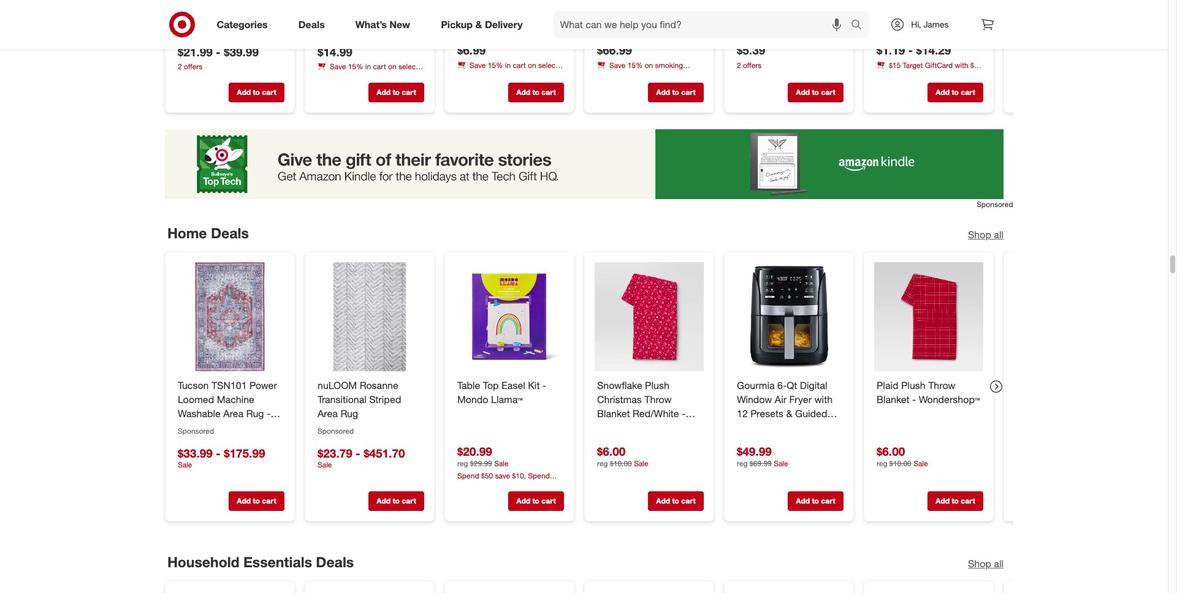 Task type: vqa. For each thing, say whether or not it's contained in the screenshot.


Task type: describe. For each thing, give the bounding box(es) containing it.
wondershop™ inside snowflake plush christmas throw blanket red/white - wondershop™
[[597, 422, 658, 434]]

sale for air
[[774, 460, 788, 469]]

$33.99
[[178, 446, 212, 461]]

tucson tsn101 power loomed machine washable area rug  - safavieh link
[[178, 379, 282, 434]]

sponsored for $39.99
[[178, 25, 214, 34]]

easel
[[501, 380, 525, 392]]

$1.19
[[877, 43, 905, 57]]

tucson tsn101 power loomed machine washable area rug  - safavieh
[[178, 380, 277, 434]]

in for $6.99
[[505, 61, 511, 70]]

llama™
[[491, 394, 523, 406]]

transitional
[[317, 394, 366, 406]]

$33.99 - $175.99 sale
[[178, 446, 265, 470]]

$23.79
[[317, 446, 352, 461]]

- inside "plaid plush throw blanket - wondershop™"
[[912, 394, 916, 406]]

pickup & delivery link
[[431, 11, 538, 38]]

safavieh
[[178, 422, 215, 434]]

shop all link for household essentials deals
[[968, 557, 1004, 571]]

search button
[[846, 11, 876, 40]]

household
[[167, 554, 239, 571]]

$49.99 reg $69.99 sale
[[737, 445, 788, 469]]

area inside tucson tsn101 power loomed machine washable area rug  - safavieh
[[223, 408, 243, 420]]

kit
[[528, 380, 540, 392]]

toys
[[538, 482, 552, 491]]

advertisement region
[[155, 130, 1014, 200]]

& inside "link"
[[476, 18, 482, 30]]

what's new
[[356, 18, 410, 30]]

$49.99
[[737, 445, 772, 459]]

tucson
[[178, 380, 209, 392]]

1 spend from the left
[[457, 472, 479, 481]]

household essentials deals
[[167, 554, 354, 571]]

$69.99
[[750, 460, 772, 469]]

$1.19 - $14.29
[[877, 43, 951, 57]]

$21.99
[[178, 44, 212, 59]]

15% for $6.99
[[488, 61, 503, 70]]

offers inside the $5.39 2 offers
[[743, 60, 762, 70]]

$14.29
[[916, 43, 951, 57]]

all for home deals
[[994, 229, 1004, 241]]

reg for gourmia 6-qt digital window air fryer with 12 presets & guided cooking black
[[737, 460, 748, 469]]

sale inside $33.99 - $175.99 sale
[[178, 461, 192, 470]]

home deals
[[167, 225, 249, 242]]

6-
[[777, 380, 787, 392]]

washable
[[178, 408, 220, 420]]

nuloom rosanne transitional striped area rug link
[[317, 379, 422, 421]]

cessation
[[597, 71, 629, 80]]

snowflake plush christmas throw blanket red/white - wondershop™ link
[[597, 379, 701, 434]]

cooking
[[737, 422, 774, 434]]

table
[[457, 380, 480, 392]]

$10.00 for plaid plush throw blanket - wondershop™
[[890, 459, 912, 468]]

save 15% in cart on select vitamins & nutrition for $6.99
[[457, 61, 558, 80]]

1 vertical spatial save
[[475, 482, 490, 491]]

window
[[737, 394, 772, 406]]

- inside tucson tsn101 power loomed machine washable area rug  - safavieh
[[266, 408, 270, 420]]

$100
[[457, 482, 473, 491]]

select for $14.99
[[398, 62, 418, 71]]

what's
[[356, 18, 387, 30]]

15% for $14.99
[[348, 62, 363, 71]]

offers inside "$21.99 - $39.99 2 offers"
[[184, 62, 202, 71]]

$23.79 - $451.70 sale
[[317, 446, 405, 470]]

air
[[775, 394, 787, 406]]

2 spend from the left
[[528, 472, 550, 481]]

throw inside "plaid plush throw blanket - wondershop™"
[[928, 380, 956, 392]]

gourmia 6-qt digital window air fryer with 12 presets & guided cooking black
[[737, 380, 833, 434]]

categories
[[217, 18, 268, 30]]

$20.99 reg $29.99 sale spend $50 save $10, spend $100 save $25 on select toys
[[457, 445, 552, 491]]

qt
[[787, 380, 797, 392]]

table top easel kit - mondo llama™
[[457, 380, 546, 406]]

- inside table top easel kit - mondo llama™
[[542, 380, 546, 392]]

nuloom
[[317, 380, 357, 392]]

- inside "$21.99 - $39.99 2 offers"
[[216, 44, 220, 59]]

& inside gourmia 6-qt digital window air fryer with 12 presets & guided cooking black
[[786, 408, 793, 420]]

sponsored for $175.99
[[178, 427, 214, 436]]

- inside the $23.79 - $451.70 sale
[[356, 446, 360, 461]]

reg for snowflake plush christmas throw blanket red/white - wondershop™
[[597, 460, 608, 469]]

black
[[776, 422, 801, 434]]

wondershop™ inside "plaid plush throw blanket - wondershop™"
[[919, 394, 980, 406]]

digital
[[800, 380, 827, 392]]

smoking
[[655, 61, 683, 70]]

striped
[[369, 394, 401, 406]]

What can we help you find? suggestions appear below search field
[[553, 11, 855, 38]]

hi, james
[[912, 19, 949, 29]]

gourmia 6-qt digital window air fryer with 12 presets & guided cooking black link
[[737, 379, 841, 434]]

nuloom rosanne transitional striped area rug
[[317, 380, 401, 420]]

essentials
[[243, 554, 312, 571]]

top
[[483, 380, 499, 392]]

shop all link for home deals
[[968, 228, 1004, 242]]

red/white
[[633, 408, 679, 420]]

$25
[[492, 482, 504, 491]]

what's new link
[[345, 11, 426, 38]]

1 horizontal spatial save
[[495, 472, 510, 481]]

gourmia
[[737, 380, 775, 392]]

reg for plaid plush throw blanket - wondershop™
[[877, 459, 888, 468]]

james
[[924, 19, 949, 29]]

$451.70
[[364, 446, 405, 461]]

snowflake
[[597, 380, 642, 392]]

rosanne
[[360, 380, 398, 392]]

$6.00 for snowflake plush christmas throw blanket red/white - wondershop™
[[597, 445, 626, 459]]

deals inside deals link
[[299, 18, 325, 30]]

2 inside "$21.99 - $39.99 2 offers"
[[178, 62, 182, 71]]

machine
[[217, 394, 254, 406]]

& down pickup & delivery "link" in the left top of the page
[[487, 71, 491, 80]]

sale inside the $23.79 - $451.70 sale
[[317, 461, 332, 470]]

$5.39 2 offers
[[737, 43, 765, 70]]

rug inside nuloom rosanne transitional striped area rug
[[340, 408, 358, 420]]

save for $14.99
[[330, 62, 346, 71]]

guided
[[795, 408, 827, 420]]

sale for wondershop™
[[914, 459, 928, 468]]

$20.99
[[457, 445, 492, 459]]

loomed
[[178, 394, 214, 406]]



Task type: locate. For each thing, give the bounding box(es) containing it.
0 horizontal spatial select
[[398, 62, 418, 71]]

reg for table top easel kit - mondo llama™
[[457, 459, 468, 468]]

&
[[476, 18, 482, 30], [487, 71, 491, 80], [347, 73, 351, 82], [786, 408, 793, 420]]

1 horizontal spatial save 15% in cart on select vitamins & nutrition button
[[457, 60, 564, 80]]

offers
[[743, 60, 762, 70], [184, 62, 202, 71]]

save 15% in cart on select vitamins & nutrition
[[457, 61, 558, 80], [317, 62, 418, 82]]

power
[[249, 380, 277, 392]]

all for household essentials deals
[[994, 558, 1004, 570]]

save 15% on smoking cessation products button
[[597, 60, 704, 80]]

$6.00 for plaid plush throw blanket - wondershop™
[[877, 445, 905, 459]]

save 15% in cart on select vitamins & nutrition button down $14.99 at the top left of the page
[[317, 61, 424, 82]]

1 vertical spatial blanket
[[597, 408, 630, 420]]

sale for red/white
[[634, 460, 648, 469]]

to
[[253, 87, 260, 96], [393, 87, 400, 96], [532, 87, 539, 96], [672, 87, 679, 96], [812, 87, 819, 96], [952, 87, 959, 96], [253, 497, 260, 506], [393, 497, 400, 506], [532, 497, 539, 506], [672, 497, 679, 506], [812, 497, 819, 506], [952, 497, 959, 506]]

rug down 'transitional'
[[340, 408, 358, 420]]

plaid plush throw blanket - wondershop™
[[877, 380, 980, 406]]

save down $50
[[475, 482, 490, 491]]

0 horizontal spatial save 15% in cart on select vitamins & nutrition
[[317, 62, 418, 82]]

vitamins for $14.99
[[317, 73, 345, 82]]

throw
[[928, 380, 956, 392], [645, 394, 672, 406]]

shop for home deals
[[968, 229, 991, 241]]

0 vertical spatial wondershop™
[[919, 394, 980, 406]]

-
[[908, 43, 913, 57], [216, 44, 220, 59], [542, 380, 546, 392], [912, 394, 916, 406], [266, 408, 270, 420], [682, 408, 686, 420], [216, 446, 220, 461], [356, 446, 360, 461]]

blanket inside "plaid plush throw blanket - wondershop™"
[[877, 394, 910, 406]]

0 horizontal spatial $6.00
[[597, 445, 626, 459]]

plush up the 'red/white'
[[645, 380, 669, 392]]

save 15% in cart on select vitamins & nutrition for $14.99
[[317, 62, 418, 82]]

1 horizontal spatial select
[[517, 482, 536, 491]]

15% for $66.99
[[628, 61, 643, 70]]

save 15% in cart on select vitamins & nutrition down $14.99 at the top left of the page
[[317, 62, 418, 82]]

plush for blanket
[[901, 380, 926, 392]]

save down the $6.99
[[470, 61, 486, 70]]

offers down $21.99
[[184, 62, 202, 71]]

nutrition down what's
[[353, 73, 380, 82]]

0 horizontal spatial spend
[[457, 472, 479, 481]]

2 down $21.99
[[178, 62, 182, 71]]

2 inside the $5.39 2 offers
[[737, 60, 741, 70]]

throw inside snowflake plush christmas throw blanket red/white - wondershop™
[[645, 394, 672, 406]]

1 vertical spatial deals
[[211, 225, 249, 242]]

1 shop from the top
[[968, 229, 991, 241]]

1 vertical spatial shop all link
[[968, 557, 1004, 571]]

0 horizontal spatial save
[[330, 62, 346, 71]]

1 horizontal spatial plush
[[901, 380, 926, 392]]

0 horizontal spatial nutrition
[[353, 73, 380, 82]]

spend up $100
[[457, 472, 479, 481]]

$6.99
[[457, 43, 486, 57]]

select
[[538, 61, 558, 70], [398, 62, 418, 71], [517, 482, 536, 491]]

save 15% in cart on select vitamins & nutrition down the $6.99
[[457, 61, 558, 80]]

reg inside $20.99 reg $29.99 sale spend $50 save $10, spend $100 save $25 on select toys
[[457, 459, 468, 468]]

save 15% in cart on select vitamins & nutrition button down the $6.99
[[457, 60, 564, 80]]

cart
[[513, 61, 526, 70], [373, 62, 386, 71], [262, 87, 276, 96], [402, 87, 416, 96], [541, 87, 556, 96], [681, 87, 696, 96], [821, 87, 836, 96], [961, 87, 975, 96], [262, 497, 276, 506], [402, 497, 416, 506], [541, 497, 556, 506], [681, 497, 696, 506], [821, 497, 836, 506], [961, 497, 975, 506]]

0 horizontal spatial rug
[[246, 408, 264, 420]]

1 horizontal spatial save
[[470, 61, 486, 70]]

vitamins down the $6.99
[[457, 71, 485, 80]]

save up $25
[[495, 472, 510, 481]]

$6.00 reg $10.00 sale
[[877, 445, 928, 468], [597, 445, 648, 469]]

fryer
[[789, 394, 812, 406]]

15% up products
[[628, 61, 643, 70]]

plaid plush throw blanket - wondershop™ image
[[874, 263, 984, 372], [874, 263, 984, 372]]

offers down $5.39
[[743, 60, 762, 70]]

blanket inside snowflake plush christmas throw blanket red/white - wondershop™
[[597, 408, 630, 420]]

save 15% in cart on select vitamins & nutrition button for $6.99
[[457, 60, 564, 80]]

plush for throw
[[645, 380, 669, 392]]

sponsored
[[178, 25, 214, 34], [317, 25, 354, 34], [977, 200, 1014, 209], [178, 427, 214, 436], [317, 427, 354, 436]]

& right pickup
[[476, 18, 482, 30]]

1 horizontal spatial vitamins
[[457, 71, 485, 80]]

0 vertical spatial shop all link
[[968, 228, 1004, 242]]

deals
[[299, 18, 325, 30], [211, 225, 249, 242], [316, 554, 354, 571]]

gourmia 6-qt digital window air fryer with 12 presets & guided cooking black image
[[735, 263, 844, 372], [735, 263, 844, 372]]

2 shop all link from the top
[[968, 557, 1004, 571]]

clr brilliant bath foaming action cleaner - 26 fl oz image
[[175, 592, 284, 594], [175, 592, 284, 594]]

in down delivery
[[505, 61, 511, 70]]

save
[[495, 472, 510, 481], [475, 482, 490, 491]]

add to cart
[[237, 87, 276, 96], [377, 87, 416, 96], [516, 87, 556, 96], [656, 87, 696, 96], [796, 87, 836, 96], [936, 87, 975, 96], [237, 497, 276, 506], [377, 497, 416, 506], [516, 497, 556, 506], [656, 497, 696, 506], [796, 497, 836, 506], [936, 497, 975, 506]]

0 horizontal spatial $6.00 reg $10.00 sale
[[597, 445, 648, 469]]

1 horizontal spatial 15%
[[488, 61, 503, 70]]

presets
[[751, 408, 784, 420]]

save up cessation at right
[[609, 61, 626, 70]]

nutrition down delivery
[[493, 71, 520, 80]]

vitamins for $6.99
[[457, 71, 485, 80]]

1 horizontal spatial $10.00
[[890, 459, 912, 468]]

$6.00 reg $10.00 sale for -
[[877, 445, 928, 468]]

1 horizontal spatial area
[[317, 408, 338, 420]]

blanket
[[877, 394, 910, 406], [597, 408, 630, 420]]

0 horizontal spatial save
[[475, 482, 490, 491]]

2 $6.00 from the left
[[597, 445, 626, 459]]

1 $6.00 from the left
[[877, 445, 905, 459]]

15% down $14.99 at the top left of the page
[[348, 62, 363, 71]]

0 horizontal spatial area
[[223, 408, 243, 420]]

1 horizontal spatial $6.00 reg $10.00 sale
[[877, 445, 928, 468]]

add
[[237, 87, 251, 96], [377, 87, 390, 96], [516, 87, 530, 96], [656, 87, 670, 96], [796, 87, 810, 96], [936, 87, 950, 96], [237, 497, 251, 506], [377, 497, 390, 506], [516, 497, 530, 506], [656, 497, 670, 506], [796, 497, 810, 506], [936, 497, 950, 506]]

deals up $14.99 at the top left of the page
[[299, 18, 325, 30]]

deals right the essentials
[[316, 554, 354, 571]]

vitamins down $14.99 at the top left of the page
[[317, 73, 345, 82]]

0 horizontal spatial vitamins
[[317, 73, 345, 82]]

categories link
[[206, 11, 283, 38]]

save
[[470, 61, 486, 70], [609, 61, 626, 70], [330, 62, 346, 71]]

2 down $5.39
[[737, 60, 741, 70]]

area inside nuloom rosanne transitional striped area rug
[[317, 408, 338, 420]]

1 horizontal spatial offers
[[743, 60, 762, 70]]

$50
[[481, 472, 493, 481]]

1 all from the top
[[994, 229, 1004, 241]]

rug down machine
[[246, 408, 264, 420]]

nutrition for $14.99
[[353, 73, 380, 82]]

home
[[167, 225, 207, 242]]

shop all for home deals
[[968, 229, 1004, 241]]

1 horizontal spatial 2
[[737, 60, 741, 70]]

on inside $20.99 reg $29.99 sale spend $50 save $10, spend $100 save $25 on select toys
[[506, 482, 515, 491]]

in for $14.99
[[365, 62, 371, 71]]

& down $14.99 at the top left of the page
[[347, 73, 351, 82]]

2 plush from the left
[[901, 380, 926, 392]]

sale inside $20.99 reg $29.99 sale spend $50 save $10, spend $100 save $25 on select toys
[[494, 459, 509, 468]]

0 horizontal spatial save 15% in cart on select vitamins & nutrition button
[[317, 61, 424, 82]]

1 horizontal spatial spend
[[528, 472, 550, 481]]

mondo
[[457, 394, 488, 406]]

shop all
[[968, 229, 1004, 241], [968, 558, 1004, 570]]

select for $6.99
[[538, 61, 558, 70]]

on inside 'save 15% on smoking cessation products'
[[645, 61, 653, 70]]

1 horizontal spatial save 15% in cart on select vitamins & nutrition
[[457, 61, 558, 80]]

1 vertical spatial all
[[994, 558, 1004, 570]]

0 vertical spatial shop
[[968, 229, 991, 241]]

0 horizontal spatial in
[[365, 62, 371, 71]]

plaid plush throw blanket - wondershop™ link
[[877, 379, 981, 407]]

save 15% in cart on select vitamins & nutrition button
[[457, 60, 564, 80], [317, 61, 424, 82]]

0 vertical spatial blanket
[[877, 394, 910, 406]]

0 vertical spatial all
[[994, 229, 1004, 241]]

spend $50 save $10, spend $100 save $25 on select toys button
[[457, 471, 564, 491]]

0 vertical spatial deals
[[299, 18, 325, 30]]

0 horizontal spatial 2
[[178, 62, 182, 71]]

sale for mondo
[[494, 459, 509, 468]]

snowflake plush christmas throw blanket red/white - wondershop™
[[597, 380, 686, 434]]

$14.99
[[317, 44, 352, 59]]

0 horizontal spatial plush
[[645, 380, 669, 392]]

1 plush from the left
[[645, 380, 669, 392]]

area down 'transitional'
[[317, 408, 338, 420]]

2 vertical spatial deals
[[316, 554, 354, 571]]

1 rug from the left
[[246, 408, 264, 420]]

$10.00 for snowflake plush christmas throw blanket red/white - wondershop™
[[610, 460, 632, 469]]

shop all for household essentials deals
[[968, 558, 1004, 570]]

throw up the 'red/white'
[[645, 394, 672, 406]]

2
[[737, 60, 741, 70], [178, 62, 182, 71]]

1 shop all from the top
[[968, 229, 1004, 241]]

sponsored for $451.70
[[317, 427, 354, 436]]

15% inside 'save 15% on smoking cessation products'
[[628, 61, 643, 70]]

1 vertical spatial wondershop™
[[597, 422, 658, 434]]

area down machine
[[223, 408, 243, 420]]

blanket down the plaid
[[877, 394, 910, 406]]

spend up toys
[[528, 472, 550, 481]]

$10,
[[512, 472, 526, 481]]

$21.99 - $39.99 2 offers
[[178, 44, 259, 71]]

save 15% in cart on select vitamins & nutrition button for $14.99
[[317, 61, 424, 82]]

1 horizontal spatial wondershop™
[[919, 394, 980, 406]]

1 horizontal spatial rug
[[340, 408, 358, 420]]

& up black at the bottom right of page
[[786, 408, 793, 420]]

in down what's
[[365, 62, 371, 71]]

- inside snowflake plush christmas throw blanket red/white - wondershop™
[[682, 408, 686, 420]]

christmas
[[597, 394, 642, 406]]

plaid
[[877, 380, 899, 392]]

reg inside "$49.99 reg $69.99 sale"
[[737, 460, 748, 469]]

2 area from the left
[[317, 408, 338, 420]]

blanket down christmas
[[597, 408, 630, 420]]

shop
[[968, 229, 991, 241], [968, 558, 991, 570]]

1 area from the left
[[223, 408, 243, 420]]

save down $14.99 at the top left of the page
[[330, 62, 346, 71]]

nutrition for $6.99
[[493, 71, 520, 80]]

0 vertical spatial save
[[495, 472, 510, 481]]

products
[[631, 71, 660, 80]]

1 vertical spatial throw
[[645, 394, 672, 406]]

shop for household essentials deals
[[968, 558, 991, 570]]

table top easel kit - mondo llama™ image
[[455, 263, 564, 372], [455, 263, 564, 372]]

plush inside snowflake plush christmas throw blanket red/white - wondershop™
[[645, 380, 669, 392]]

spend
[[457, 472, 479, 481], [528, 472, 550, 481]]

add to cart button
[[228, 82, 284, 102], [368, 82, 424, 102], [508, 82, 564, 102], [648, 82, 704, 102], [788, 82, 844, 102], [928, 82, 984, 102], [228, 492, 284, 512], [368, 492, 424, 512], [508, 492, 564, 512], [648, 492, 704, 512], [788, 492, 844, 512], [928, 492, 984, 512]]

0 horizontal spatial offers
[[184, 62, 202, 71]]

with
[[815, 394, 833, 406]]

pickup & delivery
[[441, 18, 523, 30]]

2 all from the top
[[994, 558, 1004, 570]]

hi,
[[912, 19, 922, 29]]

15% down delivery
[[488, 61, 503, 70]]

0 horizontal spatial throw
[[645, 394, 672, 406]]

tucson tsn101 power loomed machine washable area rug  - safavieh image
[[175, 263, 284, 372], [175, 263, 284, 372]]

0 horizontal spatial blanket
[[597, 408, 630, 420]]

tsn101
[[211, 380, 247, 392]]

2 shop from the top
[[968, 558, 991, 570]]

1 horizontal spatial throw
[[928, 380, 956, 392]]

$39.99
[[224, 44, 259, 59]]

1 horizontal spatial in
[[505, 61, 511, 70]]

0 horizontal spatial $10.00
[[610, 460, 632, 469]]

1 vertical spatial shop all
[[968, 558, 1004, 570]]

2 horizontal spatial 15%
[[628, 61, 643, 70]]

save for $66.99
[[609, 61, 626, 70]]

0 vertical spatial throw
[[928, 380, 956, 392]]

12
[[737, 408, 748, 420]]

$6.00 reg $10.00 sale for blanket
[[597, 445, 648, 469]]

rug inside tucson tsn101 power loomed machine washable area rug  - safavieh
[[246, 408, 264, 420]]

save inside 'save 15% on smoking cessation products'
[[609, 61, 626, 70]]

nutrition
[[493, 71, 520, 80], [353, 73, 380, 82]]

sale inside "$49.99 reg $69.99 sale"
[[774, 460, 788, 469]]

throw right the plaid
[[928, 380, 956, 392]]

2 $6.00 reg $10.00 sale from the left
[[597, 445, 648, 469]]

plush right the plaid
[[901, 380, 926, 392]]

- inside $33.99 - $175.99 sale
[[216, 446, 220, 461]]

2 horizontal spatial save
[[609, 61, 626, 70]]

snowflake plush christmas throw blanket red/white - wondershop™ image
[[595, 263, 704, 372], [595, 263, 704, 372]]

$29.99
[[470, 459, 492, 468]]

2 shop all from the top
[[968, 558, 1004, 570]]

1 vertical spatial shop
[[968, 558, 991, 570]]

2 horizontal spatial select
[[538, 61, 558, 70]]

1 horizontal spatial nutrition
[[493, 71, 520, 80]]

deals link
[[288, 11, 340, 38]]

1 horizontal spatial $6.00
[[877, 445, 905, 459]]

save for $6.99
[[470, 61, 486, 70]]

deals right home on the left of page
[[211, 225, 249, 242]]

$175.99
[[224, 446, 265, 461]]

delivery
[[485, 18, 523, 30]]

new
[[390, 18, 410, 30]]

wondershop™
[[919, 394, 980, 406], [597, 422, 658, 434]]

$5.39
[[737, 43, 765, 57]]

search
[[846, 19, 876, 32]]

nuloom rosanne transitional striped area rug image
[[315, 263, 424, 372], [315, 263, 424, 372]]

table top easel kit - mondo llama™ link
[[457, 379, 562, 407]]

0 horizontal spatial wondershop™
[[597, 422, 658, 434]]

0 horizontal spatial 15%
[[348, 62, 363, 71]]

select inside $20.99 reg $29.99 sale spend $50 save $10, spend $100 save $25 on select toys
[[517, 482, 536, 491]]

reg
[[457, 459, 468, 468], [877, 459, 888, 468], [597, 460, 608, 469], [737, 460, 748, 469]]

1 shop all link from the top
[[968, 228, 1004, 242]]

plush inside "plaid plush throw blanket - wondershop™"
[[901, 380, 926, 392]]

vitamins
[[457, 71, 485, 80], [317, 73, 345, 82]]

area
[[223, 408, 243, 420], [317, 408, 338, 420]]

pickup
[[441, 18, 473, 30]]

$66.99
[[597, 43, 632, 57]]

1 $6.00 reg $10.00 sale from the left
[[877, 445, 928, 468]]

0 vertical spatial shop all
[[968, 229, 1004, 241]]

1 horizontal spatial blanket
[[877, 394, 910, 406]]

2 rug from the left
[[340, 408, 358, 420]]

save 15% on smoking cessation products
[[597, 61, 683, 80]]



